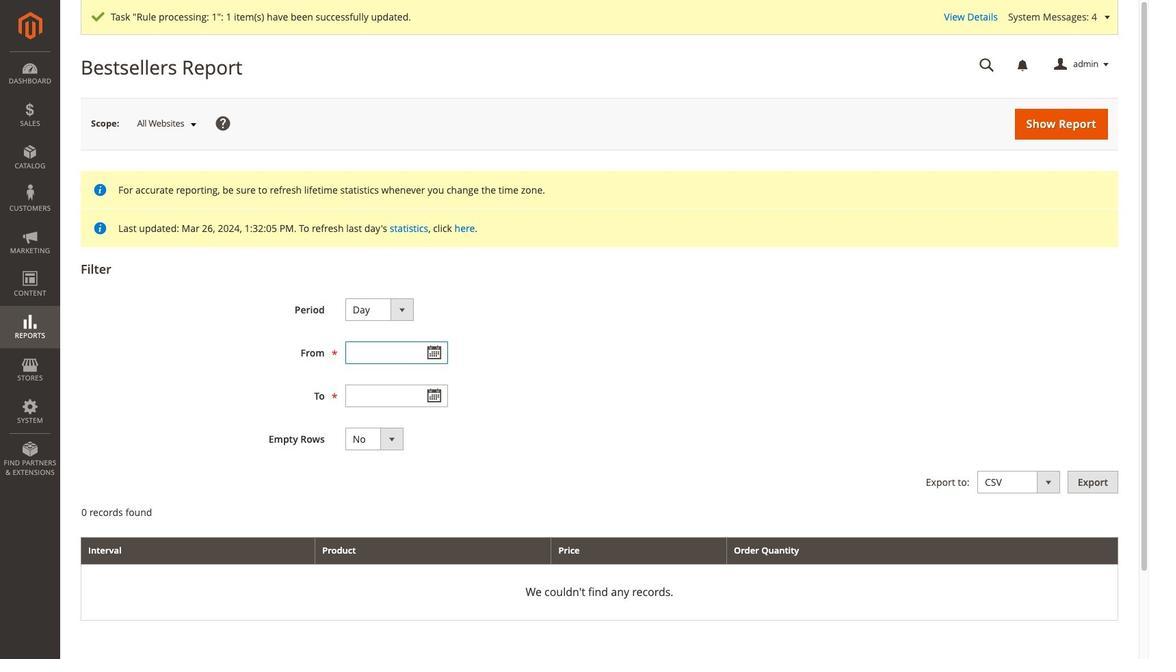 Task type: locate. For each thing, give the bounding box(es) containing it.
magento admin panel image
[[18, 12, 42, 40]]

None text field
[[970, 53, 1005, 77], [345, 341, 448, 364], [970, 53, 1005, 77], [345, 341, 448, 364]]

menu bar
[[0, 51, 60, 484]]

None text field
[[345, 385, 448, 407]]



